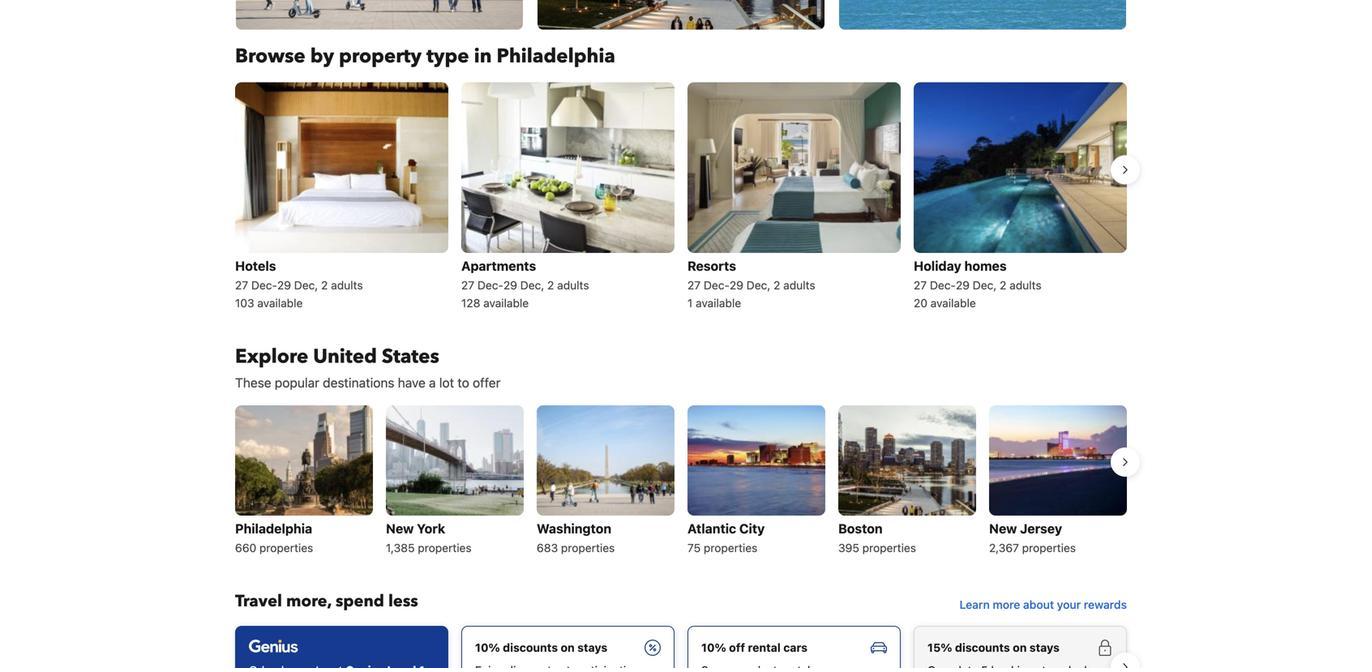 Task type: locate. For each thing, give the bounding box(es) containing it.
2 27 from the left
[[462, 279, 475, 292]]

dec, inside apartments 27 dec-29 dec, 2 adults 128 available
[[521, 279, 545, 292]]

type
[[427, 43, 469, 70]]

2 dec- from the left
[[478, 279, 504, 292]]

2 new from the left
[[990, 521, 1017, 536]]

philadelphia up 660 on the left
[[235, 521, 312, 536]]

region containing 10% discounts on stays
[[222, 620, 1140, 668]]

1 horizontal spatial philadelphia
[[497, 43, 616, 70]]

dec, for resorts
[[747, 279, 771, 292]]

128
[[462, 296, 481, 310]]

blue genius logo image
[[249, 640, 298, 653], [249, 640, 298, 653]]

dec, for apartments
[[521, 279, 545, 292]]

stays for 10% discounts on stays
[[578, 641, 608, 655]]

about
[[1024, 598, 1055, 612]]

new
[[386, 521, 414, 536], [990, 521, 1017, 536]]

apartments 27 dec-29 dec, 2 adults 128 available
[[462, 258, 589, 310]]

available right 103
[[257, 296, 303, 310]]

4 dec- from the left
[[930, 279, 956, 292]]

29
[[277, 279, 291, 292], [504, 279, 517, 292], [730, 279, 744, 292], [956, 279, 970, 292]]

on for 15% discounts on stays
[[1013, 641, 1027, 655]]

4 29 from the left
[[956, 279, 970, 292]]

available
[[257, 296, 303, 310], [484, 296, 529, 310], [696, 296, 741, 310], [931, 296, 976, 310]]

adults
[[331, 279, 363, 292], [557, 279, 589, 292], [784, 279, 816, 292], [1010, 279, 1042, 292]]

2 vertical spatial region
[[222, 620, 1140, 668]]

0 vertical spatial region
[[222, 76, 1140, 318]]

lot
[[439, 375, 454, 390]]

1 horizontal spatial 10%
[[702, 641, 727, 655]]

1 properties from the left
[[260, 541, 313, 555]]

29 for apartments
[[504, 279, 517, 292]]

3 adults from the left
[[784, 279, 816, 292]]

properties inside new jersey 2,367 properties
[[1023, 541, 1076, 555]]

dec-
[[251, 279, 277, 292], [478, 279, 504, 292], [704, 279, 730, 292], [930, 279, 956, 292]]

2 available from the left
[[484, 296, 529, 310]]

new for new york
[[386, 521, 414, 536]]

27 for resorts
[[688, 279, 701, 292]]

adults inside holiday homes 27 dec-29 dec, 2 adults 20 available
[[1010, 279, 1042, 292]]

properties
[[260, 541, 313, 555], [418, 541, 472, 555], [561, 541, 615, 555], [704, 541, 758, 555], [863, 541, 917, 555], [1023, 541, 1076, 555]]

0 horizontal spatial on
[[561, 641, 575, 655]]

dec- inside apartments 27 dec-29 dec, 2 adults 128 available
[[478, 279, 504, 292]]

2 region from the top
[[222, 399, 1140, 564]]

3 29 from the left
[[730, 279, 744, 292]]

dec- inside hotels 27 dec-29 dec, 2 adults 103 available
[[251, 279, 277, 292]]

dec,
[[294, 279, 318, 292], [521, 279, 545, 292], [747, 279, 771, 292], [973, 279, 997, 292]]

2 2 from the left
[[548, 279, 554, 292]]

10% off rental cars link
[[688, 626, 901, 668]]

travel more, spend less
[[235, 590, 418, 613]]

5 properties from the left
[[863, 541, 917, 555]]

2 on from the left
[[1013, 641, 1027, 655]]

29 down apartments
[[504, 279, 517, 292]]

1 2 from the left
[[321, 279, 328, 292]]

3 properties from the left
[[561, 541, 615, 555]]

dec, for hotels
[[294, 279, 318, 292]]

available for apartments
[[484, 296, 529, 310]]

have
[[398, 375, 426, 390]]

1 29 from the left
[[277, 279, 291, 292]]

1 discounts from the left
[[503, 641, 558, 655]]

29 down homes
[[956, 279, 970, 292]]

2 inside resorts 27 dec-29 dec, 2 adults 1 available
[[774, 279, 781, 292]]

properties right 660 on the left
[[260, 541, 313, 555]]

1 10% from the left
[[475, 641, 500, 655]]

dec- down resorts
[[704, 279, 730, 292]]

27 inside holiday homes 27 dec-29 dec, 2 adults 20 available
[[914, 279, 927, 292]]

philadelphia inside philadelphia 660 properties
[[235, 521, 312, 536]]

new jersey 2,367 properties
[[990, 521, 1076, 555]]

philadelphia
[[497, 43, 616, 70], [235, 521, 312, 536]]

2 for apartments
[[548, 279, 554, 292]]

properties down jersey
[[1023, 541, 1076, 555]]

rewards
[[1084, 598, 1127, 612]]

adults inside hotels 27 dec-29 dec, 2 adults 103 available
[[331, 279, 363, 292]]

york
[[417, 521, 446, 536]]

0 horizontal spatial new
[[386, 521, 414, 536]]

3 dec, from the left
[[747, 279, 771, 292]]

available right the 128
[[484, 296, 529, 310]]

27 up 20
[[914, 279, 927, 292]]

dec- down hotels
[[251, 279, 277, 292]]

available inside resorts 27 dec-29 dec, 2 adults 1 available
[[696, 296, 741, 310]]

4 2 from the left
[[1000, 279, 1007, 292]]

united
[[313, 343, 377, 370]]

adults inside resorts 27 dec-29 dec, 2 adults 1 available
[[784, 279, 816, 292]]

2 properties from the left
[[418, 541, 472, 555]]

2 discounts from the left
[[955, 641, 1010, 655]]

27 up 1
[[688, 279, 701, 292]]

stays
[[578, 641, 608, 655], [1030, 641, 1060, 655]]

27 inside hotels 27 dec-29 dec, 2 adults 103 available
[[235, 279, 248, 292]]

1 horizontal spatial stays
[[1030, 641, 1060, 655]]

dec- inside resorts 27 dec-29 dec, 2 adults 1 available
[[704, 279, 730, 292]]

dec- for apartments
[[478, 279, 504, 292]]

discounts inside 15% discounts on stays link
[[955, 641, 1010, 655]]

683
[[537, 541, 558, 555]]

27 up the 128
[[462, 279, 475, 292]]

popular
[[275, 375, 320, 390]]

adults for apartments
[[557, 279, 589, 292]]

1 region from the top
[[222, 76, 1140, 318]]

29 up explore
[[277, 279, 291, 292]]

on
[[561, 641, 575, 655], [1013, 641, 1027, 655]]

learn more about your rewards link
[[954, 590, 1134, 620]]

27 inside apartments 27 dec-29 dec, 2 adults 128 available
[[462, 279, 475, 292]]

4 27 from the left
[[914, 279, 927, 292]]

available inside apartments 27 dec-29 dec, 2 adults 128 available
[[484, 296, 529, 310]]

1 horizontal spatial discounts
[[955, 641, 1010, 655]]

0 horizontal spatial philadelphia
[[235, 521, 312, 536]]

0 horizontal spatial 10%
[[475, 641, 500, 655]]

1 horizontal spatial on
[[1013, 641, 1027, 655]]

dec, inside resorts 27 dec-29 dec, 2 adults 1 available
[[747, 279, 771, 292]]

1 stays from the left
[[578, 641, 608, 655]]

2 dec, from the left
[[521, 279, 545, 292]]

properties down washington
[[561, 541, 615, 555]]

10% discounts on stays
[[475, 641, 608, 655]]

10% for 10% discounts on stays
[[475, 641, 500, 655]]

2
[[321, 279, 328, 292], [548, 279, 554, 292], [774, 279, 781, 292], [1000, 279, 1007, 292]]

holiday homes 27 dec-29 dec, 2 adults 20 available
[[914, 258, 1042, 310]]

1 vertical spatial region
[[222, 399, 1140, 564]]

dec- down apartments
[[478, 279, 504, 292]]

property
[[339, 43, 422, 70]]

29 inside hotels 27 dec-29 dec, 2 adults 103 available
[[277, 279, 291, 292]]

your
[[1058, 598, 1081, 612]]

1 available from the left
[[257, 296, 303, 310]]

properties inside boston 395 properties
[[863, 541, 917, 555]]

properties down boston
[[863, 541, 917, 555]]

3 2 from the left
[[774, 279, 781, 292]]

properties inside philadelphia 660 properties
[[260, 541, 313, 555]]

4 dec, from the left
[[973, 279, 997, 292]]

10%
[[475, 641, 500, 655], [702, 641, 727, 655]]

1 new from the left
[[386, 521, 414, 536]]

3 available from the left
[[696, 296, 741, 310]]

27 up 103
[[235, 279, 248, 292]]

27 inside resorts 27 dec-29 dec, 2 adults 1 available
[[688, 279, 701, 292]]

new inside new jersey 2,367 properties
[[990, 521, 1017, 536]]

hotels
[[235, 258, 276, 274]]

29 inside apartments 27 dec-29 dec, 2 adults 128 available
[[504, 279, 517, 292]]

1,385
[[386, 541, 415, 555]]

philadelphia right in
[[497, 43, 616, 70]]

1 27 from the left
[[235, 279, 248, 292]]

2 adults from the left
[[557, 279, 589, 292]]

available for resorts
[[696, 296, 741, 310]]

dec, inside hotels 27 dec-29 dec, 2 adults 103 available
[[294, 279, 318, 292]]

adults inside apartments 27 dec-29 dec, 2 adults 128 available
[[557, 279, 589, 292]]

2 stays from the left
[[1030, 641, 1060, 655]]

29 inside resorts 27 dec-29 dec, 2 adults 1 available
[[730, 279, 744, 292]]

660
[[235, 541, 256, 555]]

discounts inside 10% discounts on stays link
[[503, 641, 558, 655]]

available right 20
[[931, 296, 976, 310]]

to
[[458, 375, 470, 390]]

10% off rental cars
[[702, 641, 808, 655]]

2 inside hotels 27 dec-29 dec, 2 adults 103 available
[[321, 279, 328, 292]]

3 region from the top
[[222, 620, 1140, 668]]

3 27 from the left
[[688, 279, 701, 292]]

new up 1,385
[[386, 521, 414, 536]]

discounts
[[503, 641, 558, 655], [955, 641, 1010, 655]]

new up 2,367
[[990, 521, 1017, 536]]

dec- down holiday
[[930, 279, 956, 292]]

properties down "atlantic"
[[704, 541, 758, 555]]

available for hotels
[[257, 296, 303, 310]]

properties inside the 'washington 683 properties'
[[561, 541, 615, 555]]

jersey
[[1021, 521, 1063, 536]]

2 for hotels
[[321, 279, 328, 292]]

available right 1
[[696, 296, 741, 310]]

1 dec, from the left
[[294, 279, 318, 292]]

10% for 10% off rental cars
[[702, 641, 727, 655]]

in
[[474, 43, 492, 70]]

4 adults from the left
[[1010, 279, 1042, 292]]

1 adults from the left
[[331, 279, 363, 292]]

29 down resorts
[[730, 279, 744, 292]]

27
[[235, 279, 248, 292], [462, 279, 475, 292], [688, 279, 701, 292], [914, 279, 927, 292]]

1 on from the left
[[561, 641, 575, 655]]

10% discounts on stays link
[[462, 626, 675, 668]]

philadelphia 660 properties
[[235, 521, 313, 555]]

0 horizontal spatial stays
[[578, 641, 608, 655]]

region
[[222, 76, 1140, 318], [222, 399, 1140, 564], [222, 620, 1140, 668]]

properties down york
[[418, 541, 472, 555]]

explore
[[235, 343, 308, 370]]

dec, inside holiday homes 27 dec-29 dec, 2 adults 20 available
[[973, 279, 997, 292]]

29 inside holiday homes 27 dec-29 dec, 2 adults 20 available
[[956, 279, 970, 292]]

properties inside "new york 1,385 properties"
[[418, 541, 472, 555]]

2 for resorts
[[774, 279, 781, 292]]

a
[[429, 375, 436, 390]]

region containing philadelphia
[[222, 399, 1140, 564]]

0 horizontal spatial discounts
[[503, 641, 558, 655]]

1 dec- from the left
[[251, 279, 277, 292]]

2 inside apartments 27 dec-29 dec, 2 adults 128 available
[[548, 279, 554, 292]]

new inside "new york 1,385 properties"
[[386, 521, 414, 536]]

adults for hotels
[[331, 279, 363, 292]]

atlantic
[[688, 521, 737, 536]]

region for travel more, spend less
[[222, 620, 1140, 668]]

6 properties from the left
[[1023, 541, 1076, 555]]

2 10% from the left
[[702, 641, 727, 655]]

1 vertical spatial philadelphia
[[235, 521, 312, 536]]

4 properties from the left
[[704, 541, 758, 555]]

3 dec- from the left
[[704, 279, 730, 292]]

2 29 from the left
[[504, 279, 517, 292]]

1 horizontal spatial new
[[990, 521, 1017, 536]]

4 available from the left
[[931, 296, 976, 310]]

spend
[[336, 590, 384, 613]]

browse
[[235, 43, 306, 70]]

available inside hotels 27 dec-29 dec, 2 adults 103 available
[[257, 296, 303, 310]]



Task type: vqa. For each thing, say whether or not it's contained in the screenshot.


Task type: describe. For each thing, give the bounding box(es) containing it.
apartments
[[462, 258, 536, 274]]

resorts 27 dec-29 dec, 2 adults 1 available
[[688, 258, 816, 310]]

dec- inside holiday homes 27 dec-29 dec, 2 adults 20 available
[[930, 279, 956, 292]]

destinations
[[323, 375, 395, 390]]

learn more about your rewards
[[960, 598, 1127, 612]]

available inside holiday homes 27 dec-29 dec, 2 adults 20 available
[[931, 296, 976, 310]]

29 for resorts
[[730, 279, 744, 292]]

homes
[[965, 258, 1007, 274]]

2 inside holiday homes 27 dec-29 dec, 2 adults 20 available
[[1000, 279, 1007, 292]]

off
[[729, 641, 745, 655]]

washington
[[537, 521, 612, 536]]

offer
[[473, 375, 501, 390]]

region containing hotels
[[222, 76, 1140, 318]]

hotels 27 dec-29 dec, 2 adults 103 available
[[235, 258, 363, 310]]

stays for 15% discounts on stays
[[1030, 641, 1060, 655]]

15% discounts on stays
[[928, 641, 1060, 655]]

20
[[914, 296, 928, 310]]

on for 10% discounts on stays
[[561, 641, 575, 655]]

1
[[688, 296, 693, 310]]

27 for hotels
[[235, 279, 248, 292]]

holiday
[[914, 258, 962, 274]]

browse by property type in philadelphia
[[235, 43, 616, 70]]

discounts for 10%
[[503, 641, 558, 655]]

properties inside atlantic city 75 properties
[[704, 541, 758, 555]]

more,
[[286, 590, 332, 613]]

new york 1,385 properties
[[386, 521, 472, 555]]

dec- for resorts
[[704, 279, 730, 292]]

395
[[839, 541, 860, 555]]

dec- for hotels
[[251, 279, 277, 292]]

boston
[[839, 521, 883, 536]]

boston 395 properties
[[839, 521, 917, 555]]

new for new jersey
[[990, 521, 1017, 536]]

15%
[[928, 641, 953, 655]]

learn
[[960, 598, 990, 612]]

region for explore united states
[[222, 399, 1140, 564]]

0 vertical spatial philadelphia
[[497, 43, 616, 70]]

resorts
[[688, 258, 736, 274]]

less
[[388, 590, 418, 613]]

15% discounts on stays link
[[914, 626, 1127, 668]]

washington 683 properties
[[537, 521, 615, 555]]

75
[[688, 541, 701, 555]]

atlantic city 75 properties
[[688, 521, 765, 555]]

these
[[235, 375, 271, 390]]

rental
[[748, 641, 781, 655]]

more
[[993, 598, 1021, 612]]

states
[[382, 343, 439, 370]]

city
[[740, 521, 765, 536]]

by
[[310, 43, 334, 70]]

27 for apartments
[[462, 279, 475, 292]]

29 for hotels
[[277, 279, 291, 292]]

2,367
[[990, 541, 1020, 555]]

103
[[235, 296, 254, 310]]

discounts for 15%
[[955, 641, 1010, 655]]

explore united states these popular destinations have a lot to offer
[[235, 343, 501, 390]]

travel
[[235, 590, 282, 613]]

cars
[[784, 641, 808, 655]]

adults for resorts
[[784, 279, 816, 292]]



